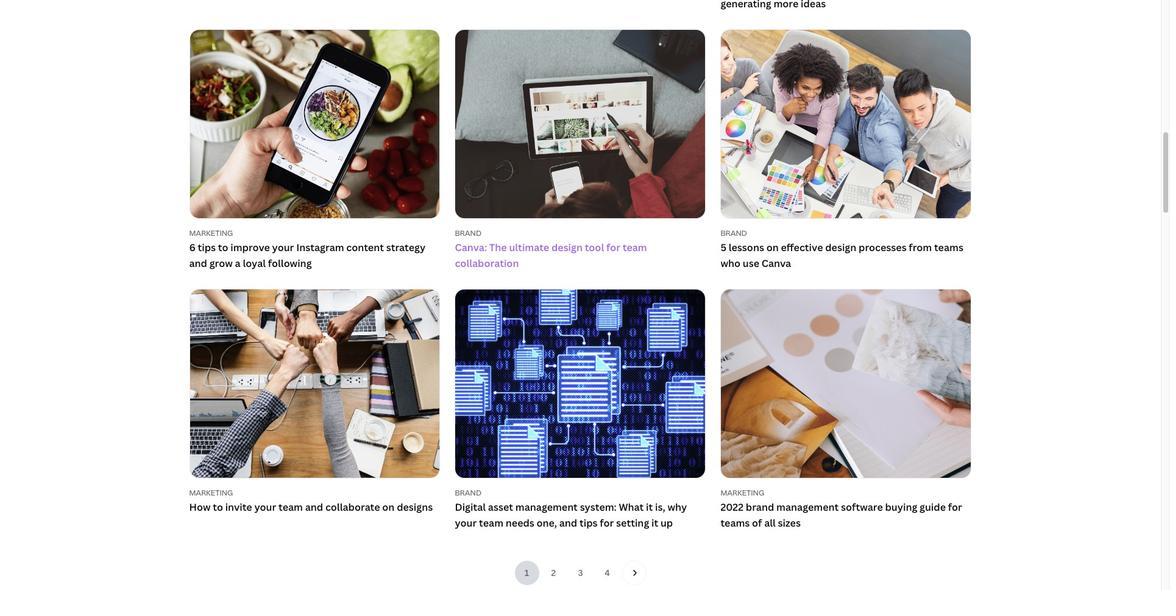 Task type: vqa. For each thing, say whether or not it's contained in the screenshot.
CONTENT
yes



Task type: locate. For each thing, give the bounding box(es) containing it.
2 vertical spatial for
[[600, 516, 614, 530]]

tips down system:
[[580, 516, 598, 530]]

needs
[[506, 516, 534, 530]]

your inside brand digital asset management system: what it is, why your team needs one, and tips for setting it up
[[455, 516, 477, 530]]

it left is,
[[646, 501, 653, 514]]

for inside brand canva: the ultimate design tool for team collaboration
[[606, 241, 621, 254]]

0 horizontal spatial and
[[189, 257, 207, 270]]

marketing 2022 brand management software buying guide for teams of all sizes
[[721, 487, 962, 530]]

on inside brand 5 lessons on effective design processes from teams who use canva
[[767, 241, 779, 254]]

tips
[[198, 241, 216, 254], [580, 516, 598, 530]]

1 vertical spatial teams
[[721, 516, 750, 530]]

management up one,
[[516, 501, 578, 514]]

marketing
[[189, 228, 233, 238], [189, 487, 233, 498], [721, 487, 764, 498]]

is,
[[655, 501, 665, 514]]

your inside marketing 6 tips to improve your instagram content strategy and grow a loyal following
[[272, 241, 294, 254]]

what
[[619, 501, 644, 514]]

brand digital asset management system: what it is, why your team needs one, and tips for setting it up
[[455, 487, 687, 530]]

management
[[516, 501, 578, 514], [777, 501, 839, 514]]

of
[[752, 516, 762, 530]]

management inside marketing 2022 brand management software buying guide for teams of all sizes
[[777, 501, 839, 514]]

to right how
[[213, 501, 223, 514]]

1 design from the left
[[552, 241, 583, 254]]

your down digital
[[455, 516, 477, 530]]

why
[[668, 501, 687, 514]]

2 management from the left
[[777, 501, 839, 514]]

for right the guide
[[948, 501, 962, 514]]

brand inside brand digital asset management system: what it is, why your team needs one, and tips for setting it up
[[455, 487, 481, 498]]

management up sizes
[[777, 501, 839, 514]]

1 management from the left
[[516, 501, 578, 514]]

2022
[[721, 501, 744, 514]]

1 vertical spatial on
[[382, 501, 395, 514]]

and inside brand digital asset management system: what it is, why your team needs one, and tips for setting it up
[[559, 516, 577, 530]]

0 vertical spatial for
[[606, 241, 621, 254]]

teams inside brand 5 lessons on effective design processes from teams who use canva
[[934, 241, 964, 254]]

1 horizontal spatial management
[[777, 501, 839, 514]]

4
[[605, 567, 610, 579]]

teams right the from
[[934, 241, 964, 254]]

5
[[721, 241, 727, 254]]

loyal
[[243, 257, 266, 270]]

brand up canva:
[[455, 228, 481, 238]]

management inside brand digital asset management system: what it is, why your team needs one, and tips for setting it up
[[516, 501, 578, 514]]

teams for 2022 brand management software buying guide for teams of all sizes
[[721, 516, 750, 530]]

guide
[[920, 501, 946, 514]]

1 horizontal spatial on
[[767, 241, 779, 254]]

marketing up 6
[[189, 228, 233, 238]]

on up canva
[[767, 241, 779, 254]]

tips right 6
[[198, 241, 216, 254]]

collaboration
[[455, 257, 519, 270]]

brand canva: the ultimate design tool for team collaboration
[[455, 228, 647, 270]]

marketing inside marketing 2022 brand management software buying guide for teams of all sizes
[[721, 487, 764, 498]]

1 horizontal spatial and
[[305, 501, 323, 514]]

it
[[646, 501, 653, 514], [652, 516, 658, 530]]

to inside marketing 6 tips to improve your instagram content strategy and grow a loyal following
[[218, 241, 228, 254]]

teams inside marketing 2022 brand management software buying guide for teams of all sizes
[[721, 516, 750, 530]]

1 vertical spatial your
[[254, 501, 276, 514]]

3 link
[[568, 561, 593, 585]]

1 horizontal spatial tips
[[580, 516, 598, 530]]

1 vertical spatial it
[[652, 516, 658, 530]]

canva:
[[455, 241, 487, 254]]

improve
[[231, 241, 270, 254]]

1 vertical spatial and
[[305, 501, 323, 514]]

for right tool
[[606, 241, 621, 254]]

system:
[[580, 501, 617, 514]]

management for sizes
[[777, 501, 839, 514]]

brand 5 lessons on effective design processes from teams who use canva
[[721, 228, 964, 270]]

2 horizontal spatial team
[[623, 241, 647, 254]]

teams for 5 lessons on effective design processes from teams who use canva
[[934, 241, 964, 254]]

marketing inside 'marketing how to invite your team and collaborate on designs'
[[189, 487, 233, 498]]

1 link
[[515, 561, 539, 585]]

0 vertical spatial tips
[[198, 241, 216, 254]]

0 vertical spatial on
[[767, 241, 779, 254]]

it left up
[[652, 516, 658, 530]]

team
[[623, 241, 647, 254], [279, 501, 303, 514], [479, 516, 503, 530]]

1
[[525, 567, 529, 579]]

0 vertical spatial and
[[189, 257, 207, 270]]

marketing how to invite your team and collaborate on designs
[[189, 487, 433, 514]]

0 vertical spatial teams
[[934, 241, 964, 254]]

design inside brand 5 lessons on effective design processes from teams who use canva
[[825, 241, 857, 254]]

and down 6
[[189, 257, 207, 270]]

2 vertical spatial team
[[479, 516, 503, 530]]

6
[[189, 241, 196, 254]]

0 horizontal spatial tips
[[198, 241, 216, 254]]

marketing up 2022
[[721, 487, 764, 498]]

team right "invite"
[[279, 501, 303, 514]]

and inside 'marketing how to invite your team and collaborate on designs'
[[305, 501, 323, 514]]

grow
[[210, 257, 233, 270]]

2 vertical spatial your
[[455, 516, 477, 530]]

team inside brand digital asset management system: what it is, why your team needs one, and tips for setting it up
[[479, 516, 503, 530]]

design
[[552, 241, 583, 254], [825, 241, 857, 254]]

to
[[218, 241, 228, 254], [213, 501, 223, 514]]

1 vertical spatial for
[[948, 501, 962, 514]]

brand up digital
[[455, 487, 481, 498]]

a
[[235, 257, 241, 270]]

on
[[767, 241, 779, 254], [382, 501, 395, 514]]

teams down 2022
[[721, 516, 750, 530]]

teams
[[934, 241, 964, 254], [721, 516, 750, 530]]

following
[[268, 257, 312, 270]]

team down "asset"
[[479, 516, 503, 530]]

marketing for brand
[[721, 487, 764, 498]]

on left designs at the bottom left of the page
[[382, 501, 395, 514]]

0 vertical spatial your
[[272, 241, 294, 254]]

for down system:
[[600, 516, 614, 530]]

1 vertical spatial team
[[279, 501, 303, 514]]

2 horizontal spatial and
[[559, 516, 577, 530]]

design left tool
[[552, 241, 583, 254]]

1 vertical spatial to
[[213, 501, 223, 514]]

marketing inside marketing 6 tips to improve your instagram content strategy and grow a loyal following
[[189, 228, 233, 238]]

0 horizontal spatial management
[[516, 501, 578, 514]]

brand up 5
[[721, 228, 747, 238]]

brand inside brand 5 lessons on effective design processes from teams who use canva
[[721, 228, 747, 238]]

your
[[272, 241, 294, 254], [254, 501, 276, 514], [455, 516, 477, 530]]

0 horizontal spatial team
[[279, 501, 303, 514]]

0 vertical spatial to
[[218, 241, 228, 254]]

0 vertical spatial team
[[623, 241, 647, 254]]

invite
[[225, 501, 252, 514]]

collaborate
[[325, 501, 380, 514]]

brand inside brand canva: the ultimate design tool for team collaboration
[[455, 228, 481, 238]]

4 link
[[595, 561, 620, 585]]

and right one,
[[559, 516, 577, 530]]

brand
[[455, 228, 481, 238], [721, 228, 747, 238], [455, 487, 481, 498]]

ultimate
[[509, 241, 549, 254]]

your up following
[[272, 241, 294, 254]]

0 horizontal spatial design
[[552, 241, 583, 254]]

for
[[606, 241, 621, 254], [948, 501, 962, 514], [600, 516, 614, 530]]

brand
[[746, 501, 774, 514]]

and left collaborate at bottom left
[[305, 501, 323, 514]]

marketing up how
[[189, 487, 233, 498]]

2
[[551, 567, 556, 579]]

asset
[[488, 501, 513, 514]]

your right "invite"
[[254, 501, 276, 514]]

canva
[[762, 257, 791, 270]]

1 horizontal spatial teams
[[934, 241, 964, 254]]

team right tool
[[623, 241, 647, 254]]

tips inside marketing 6 tips to improve your instagram content strategy and grow a loyal following
[[198, 241, 216, 254]]

2 design from the left
[[825, 241, 857, 254]]

and
[[189, 257, 207, 270], [305, 501, 323, 514], [559, 516, 577, 530]]

design right effective
[[825, 241, 857, 254]]

1 vertical spatial tips
[[580, 516, 598, 530]]

2 link
[[542, 561, 566, 585]]

and inside marketing 6 tips to improve your instagram content strategy and grow a loyal following
[[189, 257, 207, 270]]

2 vertical spatial and
[[559, 516, 577, 530]]

brand for 5
[[721, 228, 747, 238]]

1 horizontal spatial design
[[825, 241, 857, 254]]

1 horizontal spatial team
[[479, 516, 503, 530]]

to up grow
[[218, 241, 228, 254]]

how
[[189, 501, 211, 514]]

to inside 'marketing how to invite your team and collaborate on designs'
[[213, 501, 223, 514]]

tips inside brand digital asset management system: what it is, why your team needs one, and tips for setting it up
[[580, 516, 598, 530]]

0 horizontal spatial teams
[[721, 516, 750, 530]]

0 horizontal spatial on
[[382, 501, 395, 514]]

brand for digital
[[455, 487, 481, 498]]

design inside brand canva: the ultimate design tool for team collaboration
[[552, 241, 583, 254]]



Task type: describe. For each thing, give the bounding box(es) containing it.
management for needs
[[516, 501, 578, 514]]

effective
[[781, 241, 823, 254]]

untitled design (18) image
[[190, 30, 440, 218]]

buying
[[885, 501, 918, 514]]

up
[[661, 516, 673, 530]]

team inside 'marketing how to invite your team and collaborate on designs'
[[279, 501, 303, 514]]

lessons
[[729, 241, 764, 254]]

for inside marketing 2022 brand management software buying guide for teams of all sizes
[[948, 501, 962, 514]]

one,
[[537, 516, 557, 530]]

all
[[764, 516, 776, 530]]

0 vertical spatial it
[[646, 501, 653, 514]]

use
[[743, 257, 759, 270]]

instagram
[[296, 241, 344, 254]]

on inside 'marketing how to invite your team and collaborate on designs'
[[382, 501, 395, 514]]

marketing 6 tips to improve your instagram content strategy and grow a loyal following
[[189, 228, 426, 270]]

sizes
[[778, 516, 801, 530]]

processes
[[859, 241, 907, 254]]

software
[[841, 501, 883, 514]]

untitled design (17) image
[[443, 20, 718, 228]]

3
[[578, 567, 583, 579]]

the
[[489, 241, 507, 254]]

marketing for to
[[189, 487, 233, 498]]

from
[[909, 241, 932, 254]]

brand for canva:
[[455, 228, 481, 238]]

who
[[721, 257, 741, 270]]

tool
[[585, 241, 604, 254]]

designs
[[397, 501, 433, 514]]

content
[[346, 241, 384, 254]]

strategy
[[386, 241, 426, 254]]

team inside brand canva: the ultimate design tool for team collaboration
[[623, 241, 647, 254]]

for inside brand digital asset management system: what it is, why your team needs one, and tips for setting it up
[[600, 516, 614, 530]]

digital
[[455, 501, 486, 514]]

marketing for tips
[[189, 228, 233, 238]]

setting
[[616, 516, 649, 530]]

your inside 'marketing how to invite your team and collaborate on designs'
[[254, 501, 276, 514]]



